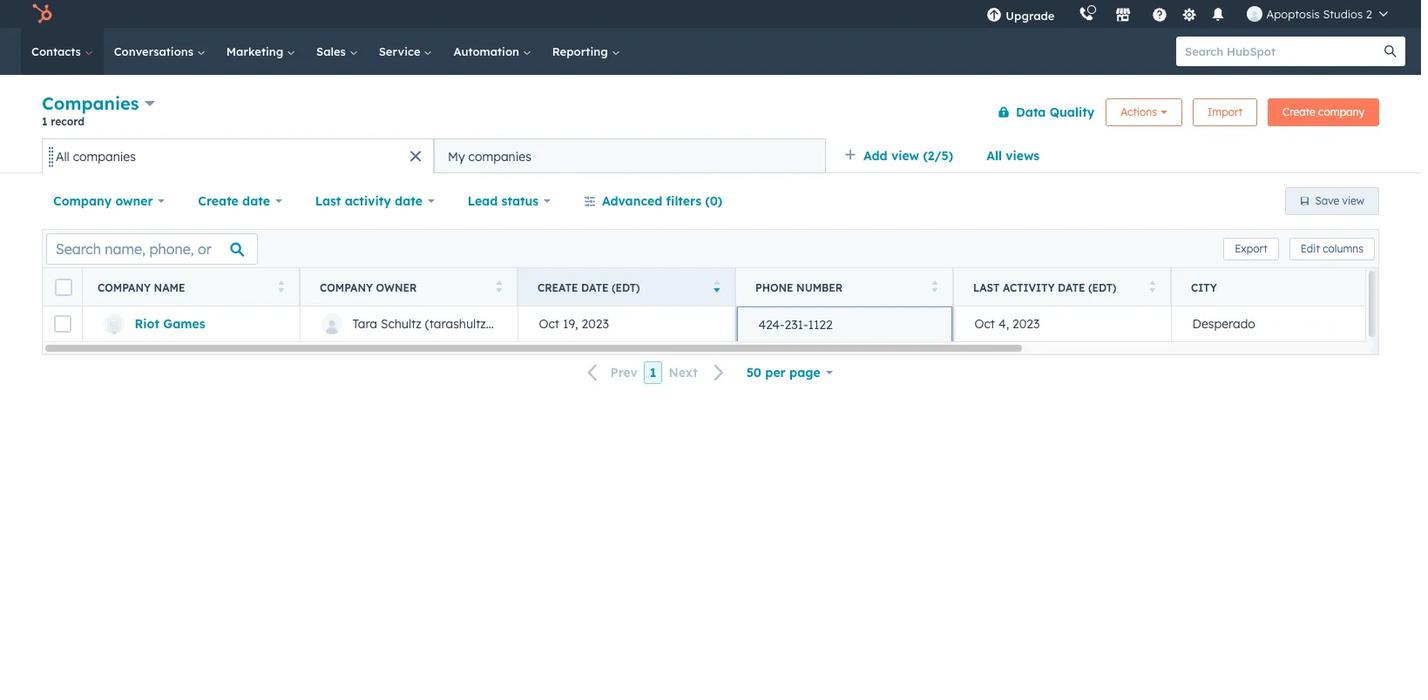 Task type: vqa. For each thing, say whether or not it's contained in the screenshot.
calling icon POPUP BUTTON on the right top of page
yes



Task type: describe. For each thing, give the bounding box(es) containing it.
1 for 1
[[650, 365, 657, 381]]

date inside popup button
[[242, 193, 270, 209]]

apoptosis studios 2
[[1266, 7, 1372, 21]]

hubspot image
[[31, 3, 52, 24]]

oct 4, 2023
[[975, 316, 1040, 332]]

50
[[746, 365, 762, 381]]

sales
[[316, 44, 349, 58]]

1 date from the left
[[581, 281, 609, 294]]

50 per page
[[746, 365, 821, 381]]

last activity date button
[[304, 184, 446, 219]]

company
[[1318, 105, 1365, 118]]

owner inside company owner popup button
[[115, 193, 153, 209]]

notifications button
[[1204, 0, 1233, 28]]

view for save
[[1342, 194, 1365, 207]]

create date
[[198, 193, 270, 209]]

marketing link
[[216, 28, 306, 75]]

marketplaces image
[[1116, 8, 1131, 24]]

contacts link
[[21, 28, 103, 75]]

desperado button
[[1171, 307, 1389, 342]]

reporting link
[[542, 28, 630, 75]]

edit columns button
[[1289, 237, 1375, 260]]

notifications image
[[1211, 8, 1226, 24]]

companies for my companies
[[468, 149, 531, 164]]

help button
[[1145, 0, 1175, 28]]

help image
[[1152, 8, 1168, 24]]

1 (edt) from the left
[[612, 281, 640, 294]]

create company button
[[1268, 98, 1379, 126]]

company inside popup button
[[53, 193, 112, 209]]

all views link
[[975, 139, 1051, 173]]

desperado
[[1192, 316, 1255, 332]]

prev
[[610, 365, 638, 381]]

(2/5)
[[923, 148, 953, 164]]

last for last activity date
[[315, 193, 341, 209]]

filters
[[666, 193, 701, 209]]

service
[[379, 44, 424, 58]]

riot games
[[135, 316, 205, 332]]

19,
[[563, 316, 578, 332]]

1 for 1 record
[[42, 115, 48, 128]]

tara schultz (tarashultz49@gmail.com)
[[352, 316, 577, 332]]

my
[[448, 149, 465, 164]]

actions button
[[1106, 98, 1182, 126]]

descending sort. press to sort ascending. image
[[713, 280, 720, 292]]

calling icon button
[[1072, 3, 1102, 25]]

studios
[[1323, 7, 1363, 21]]

page
[[789, 365, 821, 381]]

automation link
[[443, 28, 542, 75]]

create for create company
[[1283, 105, 1316, 118]]

tara schultz image
[[1247, 6, 1263, 22]]

search image
[[1385, 45, 1397, 58]]

company owner inside popup button
[[53, 193, 153, 209]]

press to sort. element for last activity date (edt)
[[1149, 280, 1155, 295]]

columns
[[1323, 242, 1364, 255]]

1 vertical spatial company owner
[[320, 281, 417, 294]]

activity
[[1003, 281, 1055, 294]]

company up the tara
[[320, 281, 373, 294]]

service link
[[368, 28, 443, 75]]

all companies
[[56, 149, 136, 164]]

2 (edt) from the left
[[1088, 281, 1117, 294]]

save
[[1315, 194, 1339, 207]]

2023 for oct 4, 2023
[[1013, 316, 1040, 332]]

quality
[[1050, 104, 1095, 120]]

lead status
[[468, 193, 539, 209]]

press to sort. element for phone number
[[931, 280, 938, 295]]

upgrade
[[1006, 9, 1055, 23]]

oct 19, 2023
[[539, 316, 609, 332]]

my companies button
[[434, 139, 826, 173]]

conversations link
[[103, 28, 216, 75]]

view for add
[[891, 148, 919, 164]]

riot games link
[[135, 316, 205, 332]]

50 per page button
[[735, 356, 844, 390]]

companies for all companies
[[73, 149, 136, 164]]

last activity date
[[315, 193, 423, 209]]

create for create date
[[198, 193, 239, 209]]

phone
[[755, 281, 793, 294]]

activity
[[345, 193, 391, 209]]

save view button
[[1285, 187, 1379, 215]]

prev button
[[577, 362, 644, 385]]

import
[[1208, 105, 1243, 118]]

actions
[[1121, 105, 1157, 118]]

phone number
[[755, 281, 843, 294]]

settings link
[[1178, 5, 1200, 23]]

menu containing apoptosis studios 2
[[974, 0, 1400, 28]]

export
[[1235, 242, 1268, 255]]



Task type: locate. For each thing, give the bounding box(es) containing it.
press to sort. image for last activity date (edt)
[[1149, 280, 1155, 292]]

create company
[[1283, 105, 1365, 118]]

0 horizontal spatial create
[[198, 193, 239, 209]]

view right save
[[1342, 194, 1365, 207]]

1 horizontal spatial (edt)
[[1088, 281, 1117, 294]]

0 horizontal spatial company owner
[[53, 193, 153, 209]]

1 all from the left
[[986, 148, 1002, 164]]

0 horizontal spatial last
[[315, 193, 341, 209]]

record
[[51, 115, 85, 128]]

advanced filters (0) button
[[572, 184, 734, 219]]

2 press to sort. image from the left
[[495, 280, 502, 292]]

press to sort. image for 1st press to sort. element from left
[[278, 280, 284, 292]]

2 date from the left
[[1058, 281, 1085, 294]]

1 horizontal spatial last
[[973, 281, 1000, 294]]

2 all from the left
[[56, 149, 69, 164]]

lead status button
[[456, 184, 562, 219]]

1 horizontal spatial 1
[[650, 365, 657, 381]]

0 vertical spatial 1
[[42, 115, 48, 128]]

view inside popup button
[[891, 148, 919, 164]]

1 horizontal spatial press to sort. image
[[495, 280, 502, 292]]

press to sort. element
[[278, 280, 284, 295], [495, 280, 502, 295], [931, 280, 938, 295], [1149, 280, 1155, 295]]

0 horizontal spatial oct
[[539, 316, 559, 332]]

add view (2/5) button
[[833, 139, 975, 173]]

1 inside button
[[650, 365, 657, 381]]

view
[[891, 148, 919, 164], [1342, 194, 1365, 207]]

press to sort. image for phone number
[[931, 280, 938, 292]]

oct left 19, at the left
[[539, 316, 559, 332]]

0 horizontal spatial all
[[56, 149, 69, 164]]

pagination navigation
[[577, 361, 735, 385]]

0 vertical spatial company owner
[[53, 193, 153, 209]]

4,
[[999, 316, 1009, 332]]

press to sort. image for company owner press to sort. element
[[495, 280, 502, 292]]

1 vertical spatial create
[[198, 193, 239, 209]]

date down all companies button
[[242, 193, 270, 209]]

press to sort. image
[[278, 280, 284, 292], [495, 280, 502, 292]]

0 horizontal spatial press to sort. image
[[278, 280, 284, 292]]

1 vertical spatial last
[[973, 281, 1000, 294]]

owner up search name, phone, or domain search field
[[115, 193, 153, 209]]

view right add
[[891, 148, 919, 164]]

marketplaces button
[[1105, 0, 1142, 28]]

company up riot
[[98, 281, 151, 294]]

company owner
[[53, 193, 153, 209], [320, 281, 417, 294]]

owner up schultz
[[376, 281, 417, 294]]

edit columns
[[1301, 242, 1364, 255]]

conversations
[[114, 44, 197, 58]]

create inside popup button
[[198, 193, 239, 209]]

create up 19, at the left
[[538, 281, 578, 294]]

calling icon image
[[1079, 7, 1095, 23]]

descending sort. press to sort ascending. element
[[713, 280, 720, 295]]

last up 4,
[[973, 281, 1000, 294]]

export button
[[1223, 237, 1279, 260]]

games
[[163, 316, 205, 332]]

1 right prev
[[650, 365, 657, 381]]

Search name, phone, or domain search field
[[46, 233, 258, 264]]

create date button
[[187, 184, 293, 219]]

lead
[[468, 193, 498, 209]]

sales link
[[306, 28, 368, 75]]

next
[[669, 365, 698, 381]]

all
[[986, 148, 1002, 164], [56, 149, 69, 164]]

0 horizontal spatial (edt)
[[612, 281, 640, 294]]

2 oct from the left
[[975, 316, 995, 332]]

1 left the record
[[42, 115, 48, 128]]

companies button
[[42, 91, 155, 116]]

all down 1 record
[[56, 149, 69, 164]]

advanced filters (0)
[[602, 193, 722, 209]]

0 horizontal spatial companies
[[73, 149, 136, 164]]

create date (edt)
[[538, 281, 640, 294]]

companies
[[42, 92, 139, 114]]

data
[[1016, 104, 1046, 120]]

company down all companies
[[53, 193, 112, 209]]

all views
[[986, 148, 1040, 164]]

riot
[[135, 316, 159, 332]]

0 vertical spatial view
[[891, 148, 919, 164]]

create
[[1283, 105, 1316, 118], [198, 193, 239, 209], [538, 281, 578, 294]]

owner
[[115, 193, 153, 209], [376, 281, 417, 294]]

import button
[[1193, 98, 1257, 126]]

1 horizontal spatial press to sort. image
[[1149, 280, 1155, 292]]

1 horizontal spatial owner
[[376, 281, 417, 294]]

date
[[581, 281, 609, 294], [1058, 281, 1085, 294]]

edit
[[1301, 242, 1320, 255]]

2023 for oct 19, 2023
[[582, 316, 609, 332]]

per
[[765, 365, 786, 381]]

date
[[242, 193, 270, 209], [395, 193, 423, 209]]

last
[[315, 193, 341, 209], [973, 281, 1000, 294]]

1 horizontal spatial view
[[1342, 194, 1365, 207]]

companies banner
[[42, 89, 1379, 139]]

1 horizontal spatial 2023
[[1013, 316, 1040, 332]]

city
[[1191, 281, 1217, 294]]

all for all views
[[986, 148, 1002, 164]]

reporting
[[552, 44, 611, 58]]

last inside popup button
[[315, 193, 341, 209]]

2 date from the left
[[395, 193, 423, 209]]

1 record
[[42, 115, 85, 128]]

0 vertical spatial last
[[315, 193, 341, 209]]

all companies button
[[42, 139, 434, 173]]

1 inside companies banner
[[42, 115, 48, 128]]

0 horizontal spatial 2023
[[582, 316, 609, 332]]

1 press to sort. image from the left
[[931, 280, 938, 292]]

settings image
[[1181, 7, 1197, 23]]

menu
[[974, 0, 1400, 28]]

(tarashultz49@gmail.com)
[[425, 316, 577, 332]]

(edt) right 'activity'
[[1088, 281, 1117, 294]]

1
[[42, 115, 48, 128], [650, 365, 657, 381]]

press to sort. image
[[931, 280, 938, 292], [1149, 280, 1155, 292]]

tara schultz (tarashultz49@gmail.com) button
[[300, 307, 577, 342]]

automation
[[453, 44, 523, 58]]

create left company
[[1283, 105, 1316, 118]]

hubspot link
[[21, 3, 65, 24]]

1 horizontal spatial company owner
[[320, 281, 417, 294]]

companies
[[73, 149, 136, 164], [468, 149, 531, 164]]

3 press to sort. element from the left
[[931, 280, 938, 295]]

upgrade image
[[987, 8, 1002, 24]]

0 horizontal spatial press to sort. image
[[931, 280, 938, 292]]

date up oct 19, 2023
[[581, 281, 609, 294]]

oct left 4,
[[975, 316, 995, 332]]

last left activity
[[315, 193, 341, 209]]

last activity date (edt)
[[973, 281, 1117, 294]]

-- text field
[[759, 315, 930, 335]]

1 oct from the left
[[539, 316, 559, 332]]

view inside button
[[1342, 194, 1365, 207]]

1 vertical spatial 1
[[650, 365, 657, 381]]

press to sort. element for company owner
[[495, 280, 502, 295]]

date right activity
[[395, 193, 423, 209]]

0 horizontal spatial date
[[242, 193, 270, 209]]

2 press to sort. element from the left
[[495, 280, 502, 295]]

0 horizontal spatial date
[[581, 281, 609, 294]]

1 horizontal spatial all
[[986, 148, 1002, 164]]

1 horizontal spatial create
[[538, 281, 578, 294]]

data quality button
[[986, 95, 1096, 129]]

2 companies from the left
[[468, 149, 531, 164]]

menu item
[[1067, 0, 1070, 28]]

1 date from the left
[[242, 193, 270, 209]]

advanced
[[602, 193, 662, 209]]

0 horizontal spatial 1
[[42, 115, 48, 128]]

1 2023 from the left
[[582, 316, 609, 332]]

create inside button
[[1283, 105, 1316, 118]]

add
[[864, 148, 888, 164]]

0 horizontal spatial owner
[[115, 193, 153, 209]]

(0)
[[705, 193, 722, 209]]

company name
[[98, 281, 185, 294]]

1 companies from the left
[[73, 149, 136, 164]]

all left views
[[986, 148, 1002, 164]]

1 horizontal spatial date
[[395, 193, 423, 209]]

(edt) up prev
[[612, 281, 640, 294]]

2 press to sort. image from the left
[[1149, 280, 1155, 292]]

0 vertical spatial owner
[[115, 193, 153, 209]]

companies up company owner popup button
[[73, 149, 136, 164]]

date inside popup button
[[395, 193, 423, 209]]

date right 'activity'
[[1058, 281, 1085, 294]]

oct for oct 4, 2023
[[975, 316, 995, 332]]

oct for oct 19, 2023
[[539, 316, 559, 332]]

1 horizontal spatial oct
[[975, 316, 995, 332]]

company owner button
[[42, 184, 176, 219]]

save view
[[1315, 194, 1365, 207]]

1 horizontal spatial companies
[[468, 149, 531, 164]]

2 vertical spatial create
[[538, 281, 578, 294]]

1 horizontal spatial date
[[1058, 281, 1085, 294]]

2 horizontal spatial create
[[1283, 105, 1316, 118]]

apoptosis
[[1266, 7, 1320, 21]]

1 press to sort. image from the left
[[278, 280, 284, 292]]

2023
[[582, 316, 609, 332], [1013, 316, 1040, 332]]

2
[[1366, 7, 1372, 21]]

last for last activity date (edt)
[[973, 281, 1000, 294]]

2023 right 4,
[[1013, 316, 1040, 332]]

create down all companies button
[[198, 193, 239, 209]]

search button
[[1376, 37, 1405, 66]]

1 vertical spatial owner
[[376, 281, 417, 294]]

4 press to sort. element from the left
[[1149, 280, 1155, 295]]

0 horizontal spatial view
[[891, 148, 919, 164]]

name
[[154, 281, 185, 294]]

1 press to sort. element from the left
[[278, 280, 284, 295]]

all for all companies
[[56, 149, 69, 164]]

1 button
[[644, 362, 663, 384]]

all inside button
[[56, 149, 69, 164]]

company owner up the tara
[[320, 281, 417, 294]]

1 vertical spatial view
[[1342, 194, 1365, 207]]

add view (2/5)
[[864, 148, 953, 164]]

contacts
[[31, 44, 84, 58]]

2023 right 19, at the left
[[582, 316, 609, 332]]

0 vertical spatial create
[[1283, 105, 1316, 118]]

company owner down all companies
[[53, 193, 153, 209]]

2 2023 from the left
[[1013, 316, 1040, 332]]

company
[[53, 193, 112, 209], [98, 281, 151, 294], [320, 281, 373, 294]]

number
[[796, 281, 843, 294]]

companies right my
[[468, 149, 531, 164]]

next button
[[663, 362, 735, 385]]

create for create date (edt)
[[538, 281, 578, 294]]

Search HubSpot search field
[[1176, 37, 1390, 66]]

marketing
[[226, 44, 287, 58]]

data quality
[[1016, 104, 1095, 120]]



